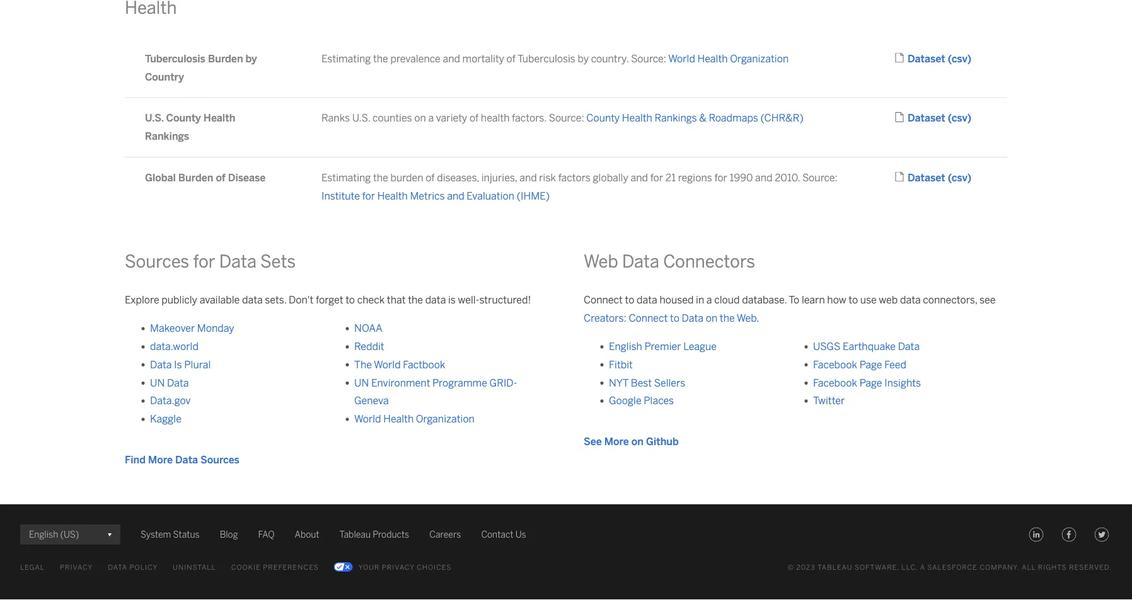 Task type: locate. For each thing, give the bounding box(es) containing it.
selected language element
[[29, 525, 112, 545]]

1 vertical spatial a
[[707, 294, 712, 306]]

1 page from the top
[[860, 359, 882, 371]]

publicly
[[162, 294, 197, 306]]

1 horizontal spatial organization
[[730, 53, 789, 65]]

noaa reddit the world factbook un environment programme grid- geneva world health organization
[[354, 323, 517, 425]]

don't
[[289, 294, 314, 306]]

1 vertical spatial rankings
[[145, 130, 189, 142]]

2 vertical spatial dataset ( csv )
[[908, 172, 971, 184]]

1 by from the left
[[246, 53, 257, 65]]

a
[[428, 112, 434, 124], [707, 294, 712, 306], [920, 564, 925, 572]]

2 horizontal spatial source:
[[802, 172, 838, 184]]

usgs earthquake data link
[[813, 341, 920, 353]]

english inside selected language element
[[29, 530, 58, 540]]

2 horizontal spatial a
[[920, 564, 925, 572]]

source: for world
[[631, 53, 666, 65]]

connect
[[584, 294, 623, 306], [629, 313, 668, 325]]

page down facebook page feed link
[[860, 377, 882, 389]]

health inside noaa reddit the world factbook un environment programme grid- geneva world health organization
[[383, 413, 414, 425]]

tableau right 2023
[[818, 564, 853, 572]]

0 horizontal spatial tuberculosis
[[145, 53, 205, 65]]

tableau products link
[[340, 528, 409, 543]]

tableau up your
[[340, 530, 371, 540]]

facebook page insights link
[[813, 377, 921, 389]]

county inside u.s. county health rankings
[[166, 112, 201, 124]]

well-
[[458, 294, 479, 306]]

world up 'environment'
[[374, 359, 401, 371]]

data policy
[[108, 564, 158, 572]]

rankings left &
[[655, 112, 697, 124]]

the left burden
[[373, 172, 388, 184]]

data right web on the right of page
[[900, 294, 921, 306]]

web down the database.
[[737, 313, 757, 325]]

1 vertical spatial dataset ( csv )
[[908, 112, 971, 124]]

2 u.s. from the left
[[352, 112, 370, 124]]

county down the country.
[[586, 112, 620, 124]]

0 horizontal spatial connect
[[584, 294, 623, 306]]

risk
[[539, 172, 556, 184]]

page
[[860, 359, 882, 371], [860, 377, 882, 389]]

a inside connect to data housed in a cloud database. to learn how to use web data connectors, see creators: connect to data on the web .
[[707, 294, 712, 306]]

un environment programme grid- geneva link
[[354, 377, 517, 407]]

world down geneva
[[354, 413, 381, 425]]

english premier league fitbit nyt best sellers google places
[[609, 341, 717, 407]]

world
[[668, 53, 695, 65], [374, 359, 401, 371], [354, 413, 381, 425]]

0 vertical spatial organization
[[730, 53, 789, 65]]

0 vertical spatial english
[[609, 341, 642, 353]]

un down the
[[354, 377, 369, 389]]

0 horizontal spatial sources
[[125, 251, 189, 272]]

0 vertical spatial csv
[[952, 53, 967, 65]]

source: right 'factors.' at the top left of page
[[549, 112, 584, 124]]

ranks u.s. counties on a variety of health factors. source: county health rankings & roadmaps (chr&r)
[[321, 112, 804, 124]]

1 u.s. from the left
[[145, 112, 164, 124]]

cookie preferences button
[[231, 560, 319, 576]]

un
[[150, 377, 165, 389], [354, 377, 369, 389]]

2010.
[[775, 172, 800, 184]]

the right that
[[408, 294, 423, 306]]

1 county from the left
[[166, 112, 201, 124]]

web
[[584, 251, 618, 272], [737, 313, 757, 325]]

noaa link
[[354, 323, 382, 335]]

your
[[358, 564, 380, 572]]

1 horizontal spatial sources
[[201, 454, 239, 466]]

1 vertical spatial )
[[967, 112, 971, 124]]

estimating up ranks
[[321, 53, 371, 65]]

0 vertical spatial dataset
[[908, 53, 945, 65]]

1 horizontal spatial more
[[604, 436, 629, 448]]

choices
[[417, 564, 452, 572]]

4 data from the left
[[900, 294, 921, 306]]

0 horizontal spatial english
[[29, 530, 58, 540]]

and down diseases,
[[447, 190, 464, 202]]

data.gov link
[[150, 395, 191, 407]]

1 horizontal spatial source:
[[631, 53, 666, 65]]

1 horizontal spatial rankings
[[655, 112, 697, 124]]

burden for tuberculosis
[[208, 53, 243, 65]]

1 dataset ( csv ) from the top
[[908, 53, 971, 65]]

tableau
[[340, 530, 371, 540], [818, 564, 853, 572]]

0 horizontal spatial on
[[414, 112, 426, 124]]

data left is
[[425, 294, 446, 306]]

3 dataset from the top
[[908, 172, 945, 184]]

see more on github link
[[584, 433, 679, 452]]

un up data.gov link
[[150, 377, 165, 389]]

creators:
[[584, 313, 626, 325]]

ranks
[[321, 112, 350, 124]]

1 vertical spatial more
[[148, 454, 173, 466]]

data
[[242, 294, 263, 306], [425, 294, 446, 306], [637, 294, 657, 306], [900, 294, 921, 306]]

2 estimating from the top
[[321, 172, 371, 184]]

0 vertical spatial )
[[967, 53, 971, 65]]

a right llc,
[[920, 564, 925, 572]]

2 vertical spatial (
[[948, 172, 952, 184]]

dataset
[[908, 53, 945, 65], [908, 112, 945, 124], [908, 172, 945, 184]]

0 horizontal spatial web
[[584, 251, 618, 272]]

0 horizontal spatial privacy
[[60, 564, 93, 572]]

tuberculosis up country on the left
[[145, 53, 205, 65]]

of up metrics
[[426, 172, 435, 184]]

dataset for estimating the prevalence and mortality of tuberculosis by country. source: world health organization
[[908, 53, 945, 65]]

u.s. right ranks
[[352, 112, 370, 124]]

of left 'health'
[[470, 112, 479, 124]]

2 vertical spatial dataset
[[908, 172, 945, 184]]

0 vertical spatial page
[[860, 359, 882, 371]]

2 vertical spatial a
[[920, 564, 925, 572]]

data.gov
[[150, 395, 191, 407]]

1 horizontal spatial english
[[609, 341, 642, 353]]

un inside noaa reddit the world factbook un environment programme grid- geneva world health organization
[[354, 377, 369, 389]]

reddit link
[[354, 341, 384, 353]]

3 ( from the top
[[948, 172, 952, 184]]

system
[[141, 530, 171, 540]]

and right 1990
[[755, 172, 773, 184]]

english inside the english premier league fitbit nyt best sellers google places
[[609, 341, 642, 353]]

2 un from the left
[[354, 377, 369, 389]]

1 ( from the top
[[948, 53, 952, 65]]

1 vertical spatial english
[[29, 530, 58, 540]]

1 vertical spatial facebook
[[813, 377, 857, 389]]

dataset ( csv )
[[908, 53, 971, 65], [908, 112, 971, 124], [908, 172, 971, 184]]

environment
[[371, 377, 430, 389]]

estimating up institute
[[321, 172, 371, 184]]

1 vertical spatial burden
[[178, 172, 213, 184]]

how
[[827, 294, 846, 306]]

0 vertical spatial more
[[604, 436, 629, 448]]

0 horizontal spatial u.s.
[[145, 112, 164, 124]]

privacy link
[[60, 560, 93, 576]]

of right mortality
[[507, 53, 516, 65]]

forget
[[316, 294, 343, 306]]

prevalence
[[390, 53, 441, 65]]

estimating inside estimating the burden of diseases, injuries, and risk factors globally and for 21 regions for 1990 and 2010. source: institute for health metrics and evaluation (ihme)
[[321, 172, 371, 184]]

1 vertical spatial page
[[860, 377, 882, 389]]

data
[[219, 251, 256, 272], [622, 251, 659, 272], [682, 313, 704, 325], [898, 341, 920, 353], [150, 359, 172, 371], [167, 377, 189, 389], [175, 454, 198, 466], [108, 564, 127, 572]]

on left github
[[631, 436, 644, 448]]

sources
[[125, 251, 189, 272], [201, 454, 239, 466]]

data up creators: connect to data on the web link
[[637, 294, 657, 306]]

2 ) from the top
[[967, 112, 971, 124]]

csv for estimating the prevalence and mortality of tuberculosis by country. source: world health organization
[[952, 53, 967, 65]]

0 vertical spatial facebook
[[813, 359, 857, 371]]

english for english (us)
[[29, 530, 58, 540]]

facebook up twitter link
[[813, 377, 857, 389]]

us
[[515, 530, 526, 540]]

1 horizontal spatial connect
[[629, 313, 668, 325]]

1 vertical spatial on
[[706, 313, 717, 325]]

1 un from the left
[[150, 377, 165, 389]]

1 dataset from the top
[[908, 53, 945, 65]]

1 horizontal spatial by
[[578, 53, 589, 65]]

0 vertical spatial connect
[[584, 294, 623, 306]]

world health organization link up roadmaps
[[668, 53, 789, 65]]

connect up creators:
[[584, 294, 623, 306]]

0 horizontal spatial by
[[246, 53, 257, 65]]

1 vertical spatial dataset
[[908, 112, 945, 124]]

0 horizontal spatial un
[[150, 377, 165, 389]]

page down earthquake
[[860, 359, 882, 371]]

( for ranks u.s. counties on a variety of health factors. source: county health rankings & roadmaps (chr&r)
[[948, 112, 952, 124]]

policy
[[129, 564, 158, 572]]

organization inside noaa reddit the world factbook un environment programme grid- geneva world health organization
[[416, 413, 475, 425]]

for up available
[[193, 251, 215, 272]]

health inside estimating the burden of diseases, injuries, and risk factors globally and for 21 regions for 1990 and 2010. source: institute for health metrics and evaluation (ihme)
[[377, 190, 408, 202]]

0 vertical spatial (
[[948, 53, 952, 65]]

county
[[166, 112, 201, 124], [586, 112, 620, 124]]

rankings inside u.s. county health rankings
[[145, 130, 189, 142]]

the inside estimating the burden of diseases, injuries, and risk factors globally and for 21 regions for 1990 and 2010. source: institute for health metrics and evaluation (ihme)
[[373, 172, 388, 184]]

usgs
[[813, 341, 840, 353]]

sources inside find more data sources link
[[201, 454, 239, 466]]

a left variety at the top left of page
[[428, 112, 434, 124]]

1 csv from the top
[[952, 53, 967, 65]]

2 vertical spatial source:
[[802, 172, 838, 184]]

connect to data housed in a cloud database. to learn how to use web data connectors, see creators: connect to data on the web .
[[584, 294, 996, 325]]

0 vertical spatial burden
[[208, 53, 243, 65]]

on right counties
[[414, 112, 426, 124]]

(
[[948, 53, 952, 65], [948, 112, 952, 124], [948, 172, 952, 184]]

1 vertical spatial world health organization link
[[354, 413, 475, 425]]

web data connectors
[[584, 251, 755, 272]]

data left sets.
[[242, 294, 263, 306]]

estimating
[[321, 53, 371, 65], [321, 172, 371, 184]]

tuberculosis inside tuberculosis burden by country
[[145, 53, 205, 65]]

cloud
[[714, 294, 740, 306]]

) for estimating the burden of diseases, injuries, and risk factors globally and for 21 regions for 1990 and 2010. source: institute for health metrics and evaluation (ihme)
[[967, 172, 971, 184]]

noaa
[[354, 323, 382, 335]]

1 horizontal spatial web
[[737, 313, 757, 325]]

reserved.
[[1069, 564, 1112, 572]]

web up creators:
[[584, 251, 618, 272]]

1 tuberculosis from the left
[[145, 53, 205, 65]]

source: right the country.
[[631, 53, 666, 65]]

0 vertical spatial rankings
[[655, 112, 697, 124]]

0 vertical spatial dataset ( csv )
[[908, 53, 971, 65]]

sets.
[[265, 294, 286, 306]]

0 vertical spatial a
[[428, 112, 434, 124]]

geneva
[[354, 395, 389, 407]]

1 estimating from the top
[[321, 53, 371, 65]]

0 vertical spatial estimating
[[321, 53, 371, 65]]

more right "see"
[[604, 436, 629, 448]]

variety
[[436, 112, 467, 124]]

2 csv from the top
[[952, 112, 967, 124]]

2 vertical spatial on
[[631, 436, 644, 448]]

1 horizontal spatial tuberculosis
[[518, 53, 575, 65]]

1 horizontal spatial u.s.
[[352, 112, 370, 124]]

structured!
[[479, 294, 531, 306]]

u.s. down country on the left
[[145, 112, 164, 124]]

facebook page feed link
[[813, 359, 906, 371]]

0 horizontal spatial organization
[[416, 413, 475, 425]]

a right in
[[707, 294, 712, 306]]

health
[[481, 112, 510, 124]]

source: inside estimating the burden of diseases, injuries, and risk factors globally and for 21 regions for 1990 and 2010. source: institute for health metrics and evaluation (ihme)
[[802, 172, 838, 184]]

county down country on the left
[[166, 112, 201, 124]]

more right the find
[[148, 454, 173, 466]]

more
[[604, 436, 629, 448], [148, 454, 173, 466]]

rankings
[[655, 112, 697, 124], [145, 130, 189, 142]]

0 horizontal spatial source:
[[549, 112, 584, 124]]

1 vertical spatial organization
[[416, 413, 475, 425]]

burden inside tuberculosis burden by country
[[208, 53, 243, 65]]

3 csv from the top
[[952, 172, 967, 184]]

2 ( from the top
[[948, 112, 952, 124]]

find
[[125, 454, 146, 466]]

and left mortality
[[443, 53, 460, 65]]

3 ) from the top
[[967, 172, 971, 184]]

tuberculosis
[[145, 53, 205, 65], [518, 53, 575, 65]]

english up fitbit at the bottom right of the page
[[609, 341, 642, 353]]

0 vertical spatial world health organization link
[[668, 53, 789, 65]]

counties
[[373, 112, 412, 124]]

2 vertical spatial )
[[967, 172, 971, 184]]

and right globally
[[631, 172, 648, 184]]

0 horizontal spatial county
[[166, 112, 201, 124]]

0 vertical spatial source:
[[631, 53, 666, 65]]

injuries,
[[481, 172, 517, 184]]

1 horizontal spatial county
[[586, 112, 620, 124]]

1 vertical spatial web
[[737, 313, 757, 325]]

3 data from the left
[[637, 294, 657, 306]]

data inside the usgs earthquake data facebook page feed facebook page insights twitter
[[898, 341, 920, 353]]

careers link
[[429, 528, 461, 543]]

on down cloud on the right of page
[[706, 313, 717, 325]]

1 data from the left
[[242, 294, 263, 306]]

3 dataset ( csv ) from the top
[[908, 172, 971, 184]]

2 vertical spatial csv
[[952, 172, 967, 184]]

connect up the english premier league link
[[629, 313, 668, 325]]

world health organization link down un environment programme grid- geneva link on the bottom left of the page
[[354, 413, 475, 425]]

organization for estimating the prevalence and mortality of tuberculosis by country. source: world health organization
[[730, 53, 789, 65]]

disease
[[228, 172, 266, 184]]

source:
[[631, 53, 666, 65], [549, 112, 584, 124], [802, 172, 838, 184]]

csv
[[952, 53, 967, 65], [952, 112, 967, 124], [952, 172, 967, 184]]

1 facebook from the top
[[813, 359, 857, 371]]

0 vertical spatial world
[[668, 53, 695, 65]]

2 dataset from the top
[[908, 112, 945, 124]]

1 vertical spatial connect
[[629, 313, 668, 325]]

1 vertical spatial (
[[948, 112, 952, 124]]

tuberculosis up ranks u.s. counties on a variety of health factors. source: county health rankings & roadmaps (chr&r)
[[518, 53, 575, 65]]

1 vertical spatial estimating
[[321, 172, 371, 184]]

twitter link
[[813, 395, 845, 407]]

more for sources
[[148, 454, 173, 466]]

1 vertical spatial csv
[[952, 112, 967, 124]]

the left prevalence
[[373, 53, 388, 65]]

english for english premier league fitbit nyt best sellers google places
[[609, 341, 642, 353]]

1 vertical spatial sources
[[201, 454, 239, 466]]

facebook down usgs
[[813, 359, 857, 371]]

0 vertical spatial tableau
[[340, 530, 371, 540]]

careers
[[429, 530, 461, 540]]

is
[[448, 294, 456, 306]]

0 horizontal spatial rankings
[[145, 130, 189, 142]]

grid-
[[490, 377, 517, 389]]

facebook
[[813, 359, 857, 371], [813, 377, 857, 389]]

world up county health rankings & roadmaps (chr&r) link
[[668, 53, 695, 65]]

factbook
[[403, 359, 445, 371]]

for right institute
[[362, 190, 375, 202]]

learn
[[802, 294, 825, 306]]

1 privacy from the left
[[60, 564, 93, 572]]

( for estimating the prevalence and mortality of tuberculosis by country. source: world health organization
[[948, 53, 952, 65]]

estimating for estimating the prevalence and mortality of tuberculosis by country. source: world health organization
[[321, 53, 371, 65]]

1 horizontal spatial privacy
[[382, 564, 415, 572]]

fitbit link
[[609, 359, 633, 371]]

csv for estimating the burden of diseases, injuries, and risk factors globally and for 21 regions for 1990 and 2010. source: institute for health metrics and evaluation (ihme)
[[952, 172, 967, 184]]

rankings up global in the left of the page
[[145, 130, 189, 142]]

system status link
[[141, 528, 200, 543]]

2 page from the top
[[860, 377, 882, 389]]

privacy down selected language element at left
[[60, 564, 93, 572]]

2 dataset ( csv ) from the top
[[908, 112, 971, 124]]

0 horizontal spatial more
[[148, 454, 173, 466]]

source: right the 2010.
[[802, 172, 838, 184]]

1 horizontal spatial a
[[707, 294, 712, 306]]

county health rankings & roadmaps (chr&r) link
[[586, 112, 804, 124]]

2 horizontal spatial on
[[706, 313, 717, 325]]

1 ) from the top
[[967, 53, 971, 65]]

privacy right your
[[382, 564, 415, 572]]

source: for county
[[549, 112, 584, 124]]

1 horizontal spatial tableau
[[818, 564, 853, 572]]

faq link
[[258, 528, 275, 543]]

)
[[967, 53, 971, 65], [967, 112, 971, 124], [967, 172, 971, 184]]

1 vertical spatial source:
[[549, 112, 584, 124]]

cookie preferences
[[231, 564, 319, 572]]

1 horizontal spatial un
[[354, 377, 369, 389]]

the inside connect to data housed in a cloud database. to learn how to use web data connectors, see creators: connect to data on the web .
[[720, 313, 735, 325]]

english left (us)
[[29, 530, 58, 540]]

2 vertical spatial world
[[354, 413, 381, 425]]

the down cloud on the right of page
[[720, 313, 735, 325]]



Task type: vqa. For each thing, say whether or not it's contained in the screenshot.


Task type: describe. For each thing, give the bounding box(es) containing it.
dataset ( csv ) for estimating the prevalence and mortality of tuberculosis by country. source: world health organization
[[908, 53, 971, 65]]

1 horizontal spatial world health organization link
[[668, 53, 789, 65]]

0 vertical spatial web
[[584, 251, 618, 272]]

about
[[295, 530, 319, 540]]

explore
[[125, 294, 159, 306]]

uninstall
[[173, 564, 216, 572]]

connectors
[[663, 251, 755, 272]]

legal link
[[20, 560, 45, 576]]

available
[[200, 294, 240, 306]]

health for estimating the prevalence and mortality of tuberculosis by country. source: world health organization
[[697, 53, 728, 65]]

data.world
[[150, 341, 198, 353]]

to left check
[[346, 294, 355, 306]]

sets
[[260, 251, 296, 272]]

llc,
[[902, 564, 918, 572]]

and up (ihme)
[[520, 172, 537, 184]]

dataset for ranks u.s. counties on a variety of health factors. source: county health rankings & roadmaps (chr&r)
[[908, 112, 945, 124]]

kaggle link
[[150, 413, 181, 425]]

data policy link
[[108, 560, 158, 576]]

to up creators:
[[625, 294, 634, 306]]

nyt best sellers link
[[609, 377, 685, 389]]

global burden of disease
[[145, 172, 266, 184]]

tableau products
[[340, 530, 409, 540]]

organization for noaa reddit the world factbook un environment programme grid- geneva world health organization
[[416, 413, 475, 425]]

blog
[[220, 530, 238, 540]]

(chr&r)
[[761, 112, 804, 124]]

legal
[[20, 564, 45, 572]]

21
[[666, 172, 676, 184]]

see
[[980, 294, 996, 306]]

web
[[879, 294, 898, 306]]

insights
[[885, 377, 921, 389]]

to left use
[[849, 294, 858, 306]]

evaluation
[[467, 190, 514, 202]]

2 facebook from the top
[[813, 377, 857, 389]]

premier
[[645, 341, 681, 353]]

of left disease
[[216, 172, 226, 184]]

) for estimating the prevalence and mortality of tuberculosis by country. source: world health organization
[[967, 53, 971, 65]]

world for geneva
[[354, 413, 381, 425]]

makeover monday data.world data is plural un data data.gov kaggle
[[150, 323, 234, 425]]

mortality
[[462, 53, 504, 65]]

estimating for estimating the burden of diseases, injuries, and risk factors globally and for 21 regions for 1990 and 2010. source: institute for health metrics and evaluation (ihme)
[[321, 172, 371, 184]]

estimating the burden of diseases, injuries, and risk factors globally and for 21 regions for 1990 and 2010. source: institute for health metrics and evaluation (ihme)
[[321, 172, 838, 202]]

use
[[860, 294, 877, 306]]

health for ranks u.s. counties on a variety of health factors. source: county health rankings & roadmaps (chr&r)
[[622, 112, 652, 124]]

nyt
[[609, 377, 629, 389]]

to down housed
[[670, 313, 679, 325]]

0 vertical spatial on
[[414, 112, 426, 124]]

a for ©
[[920, 564, 925, 572]]

uninstall link
[[173, 560, 216, 576]]

roadmaps
[[709, 112, 758, 124]]

explore publicly available data sets. don't forget to check that the data is well-structured!
[[125, 294, 531, 306]]

see more on github
[[584, 436, 679, 448]]

english (us)
[[29, 530, 79, 540]]

.
[[757, 313, 759, 325]]

see
[[584, 436, 602, 448]]

diseases,
[[437, 172, 479, 184]]

data.world link
[[150, 341, 198, 353]]

plural
[[184, 359, 211, 371]]

institute for health metrics and evaluation (ihme) link
[[321, 190, 550, 202]]

factors.
[[512, 112, 547, 124]]

twitter
[[813, 395, 845, 407]]

sellers
[[654, 377, 685, 389]]

your privacy choices
[[358, 564, 452, 572]]

© 2023 tableau software, llc, a salesforce company. all rights reserved.
[[788, 564, 1112, 572]]

the
[[354, 359, 372, 371]]

by inside tuberculosis burden by country
[[246, 53, 257, 65]]

2 county from the left
[[586, 112, 620, 124]]

1990
[[730, 172, 753, 184]]

1 vertical spatial world
[[374, 359, 401, 371]]

a for connect
[[707, 294, 712, 306]]

0 horizontal spatial tableau
[[340, 530, 371, 540]]

dataset ( csv ) for estimating the burden of diseases, injuries, and risk factors globally and for 21 regions for 1990 and 2010. source: institute for health metrics and evaluation (ihme)
[[908, 172, 971, 184]]

web inside connect to data housed in a cloud database. to learn how to use web data connectors, see creators: connect to data on the web .
[[737, 313, 757, 325]]

feed
[[885, 359, 906, 371]]

un inside the makeover monday data.world data is plural un data data.gov kaggle
[[150, 377, 165, 389]]

2 data from the left
[[425, 294, 446, 306]]

sources for data sets
[[125, 251, 296, 272]]

factors
[[558, 172, 591, 184]]

blog link
[[220, 528, 238, 543]]

0 horizontal spatial world health organization link
[[354, 413, 475, 425]]

burden for global
[[178, 172, 213, 184]]

software,
[[855, 564, 899, 572]]

of inside estimating the burden of diseases, injuries, and risk factors globally and for 21 regions for 1990 and 2010. source: institute for health metrics and evaluation (ihme)
[[426, 172, 435, 184]]

status
[[173, 530, 200, 540]]

the world factbook link
[[354, 359, 445, 371]]

more for web
[[604, 436, 629, 448]]

salesforce
[[927, 564, 978, 572]]

faq
[[258, 530, 275, 540]]

2 tuberculosis from the left
[[518, 53, 575, 65]]

earthquake
[[843, 341, 896, 353]]

on inside connect to data housed in a cloud database. to learn how to use web data connectors, see creators: connect to data on the web .
[[706, 313, 717, 325]]

regions
[[678, 172, 712, 184]]

csv for ranks u.s. counties on a variety of health factors. source: county health rankings & roadmaps (chr&r)
[[952, 112, 967, 124]]

for left 1990
[[714, 172, 727, 184]]

metrics
[[410, 190, 445, 202]]

u.s. inside u.s. county health rankings
[[145, 112, 164, 124]]

0 horizontal spatial a
[[428, 112, 434, 124]]

1 vertical spatial tableau
[[818, 564, 853, 572]]

monday
[[197, 323, 234, 335]]

dataset ( csv ) for ranks u.s. counties on a variety of health factors. source: county health rankings & roadmaps (chr&r)
[[908, 112, 971, 124]]

all
[[1022, 564, 1036, 572]]

2 privacy from the left
[[382, 564, 415, 572]]

) for ranks u.s. counties on a variety of health factors. source: county health rankings & roadmaps (chr&r)
[[967, 112, 971, 124]]

league
[[683, 341, 717, 353]]

world for source:
[[668, 53, 695, 65]]

country.
[[591, 53, 629, 65]]

data inside connect to data housed in a cloud database. to learn how to use web data connectors, see creators: connect to data on the web .
[[682, 313, 704, 325]]

2 by from the left
[[578, 53, 589, 65]]

github
[[646, 436, 679, 448]]

best
[[631, 377, 652, 389]]

contact us
[[481, 530, 526, 540]]

contact us link
[[481, 528, 526, 543]]

globally
[[593, 172, 628, 184]]

english premier league link
[[609, 341, 717, 353]]

check
[[357, 294, 385, 306]]

health inside u.s. county health rankings
[[204, 112, 235, 124]]

&
[[699, 112, 707, 124]]

estimating the prevalence and mortality of tuberculosis by country. source: world health organization
[[321, 53, 789, 65]]

contact
[[481, 530, 513, 540]]

housed
[[660, 294, 694, 306]]

find more data sources link
[[125, 452, 239, 470]]

find more data sources
[[125, 454, 239, 466]]

dataset for estimating the burden of diseases, injuries, and risk factors globally and for 21 regions for 1990 and 2010. source: institute for health metrics and evaluation (ihme)
[[908, 172, 945, 184]]

for left 21
[[650, 172, 663, 184]]

health for noaa reddit the world factbook un environment programme grid- geneva world health organization
[[383, 413, 414, 425]]

institute
[[321, 190, 360, 202]]

1 horizontal spatial on
[[631, 436, 644, 448]]

global
[[145, 172, 176, 184]]

makeover
[[150, 323, 195, 335]]

( for estimating the burden of diseases, injuries, and risk factors globally and for 21 regions for 1990 and 2010. source: institute for health metrics and evaluation (ihme)
[[948, 172, 952, 184]]

usgs earthquake data facebook page feed facebook page insights twitter
[[813, 341, 921, 407]]

is
[[174, 359, 182, 371]]

burden
[[390, 172, 423, 184]]

0 vertical spatial sources
[[125, 251, 189, 272]]



